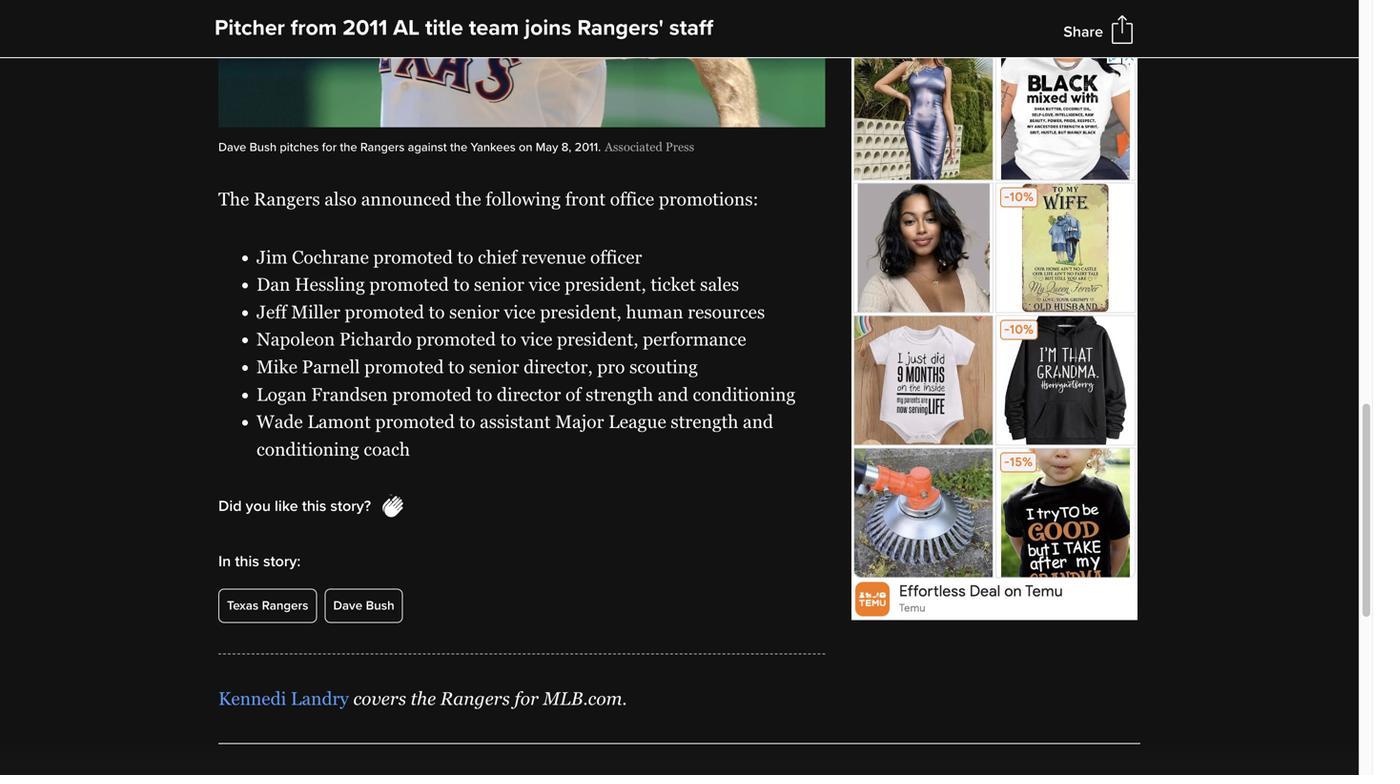 Task type: describe. For each thing, give the bounding box(es) containing it.
share
[[1064, 23, 1104, 41]]

revenue
[[522, 247, 586, 267]]

from
[[291, 15, 337, 41]]

mlb.com.
[[543, 689, 627, 709]]

also
[[325, 189, 357, 209]]

joins
[[525, 15, 572, 41]]

in this story:
[[218, 553, 301, 572]]

bush for dave bush pitches for the rangers against the yankees on may 8, 2011. associated press
[[250, 140, 277, 155]]

lamont
[[307, 412, 371, 432]]

the right pitches
[[340, 140, 357, 155]]

kennedi landry link
[[218, 689, 349, 709]]

0 vertical spatial senior
[[474, 274, 524, 295]]

dave bush
[[333, 598, 395, 614]]

associated
[[605, 140, 663, 154]]

coach
[[364, 439, 410, 460]]

landry
[[291, 689, 349, 709]]

frandsen
[[311, 384, 388, 405]]

pro
[[597, 357, 625, 377]]

the rangers also announced the following front office promotions:
[[218, 189, 759, 209]]

logan
[[257, 384, 307, 405]]

scouting
[[630, 357, 698, 377]]

0 vertical spatial vice
[[529, 274, 560, 295]]

announced
[[361, 189, 451, 209]]

jim
[[257, 247, 288, 267]]

against
[[408, 140, 447, 155]]

story:
[[263, 553, 301, 572]]

promotions:
[[659, 189, 759, 209]]

pitches
[[280, 140, 319, 155]]

in
[[218, 553, 231, 572]]

the right 'covers'
[[411, 689, 436, 709]]

the right against
[[450, 140, 468, 155]]

resources
[[688, 302, 765, 322]]

did you like this story?
[[218, 498, 371, 516]]

1 horizontal spatial this
[[302, 498, 327, 516]]

1 vertical spatial vice
[[504, 302, 536, 322]]

2011
[[343, 15, 388, 41]]

2011.
[[575, 140, 601, 155]]

team
[[469, 15, 519, 41]]

hessling
[[295, 274, 365, 295]]

bush for dave bush
[[366, 598, 395, 614]]

1 horizontal spatial for
[[515, 689, 539, 709]]

sales
[[700, 274, 739, 295]]

ticket
[[651, 274, 696, 295]]

title
[[425, 15, 463, 41]]

2 vertical spatial president,
[[557, 329, 639, 350]]

miller
[[291, 302, 340, 322]]

0 vertical spatial strength
[[586, 384, 654, 405]]

dave bush pitches for the rangers against the yankees on may 8, 2011. image
[[218, 0, 826, 127]]

0 vertical spatial president,
[[565, 274, 646, 295]]

pitcher from 2011 al title team joins rangers' staff
[[215, 15, 714, 41]]

share button
[[1064, 23, 1104, 41]]

yankees
[[471, 140, 516, 155]]

you
[[246, 498, 271, 516]]



Task type: vqa. For each thing, say whether or not it's contained in the screenshot.
the middle PRESIDENT,
yes



Task type: locate. For each thing, give the bounding box(es) containing it.
1 vertical spatial senior
[[449, 302, 500, 322]]

staff
[[669, 15, 714, 41]]

and
[[658, 384, 689, 405], [743, 412, 774, 432]]

pitcher
[[215, 15, 285, 41]]

jim cochrane promoted to chief revenue officer dan hessling promoted to senior vice president, ticket sales jeff miller promoted to senior vice president, human resources napoleon pichardo promoted to vice president, performance mike parnell promoted to senior director, pro scouting logan frandsen promoted to director of strength and conditioning wade lamont promoted to assistant major league strength and conditioning coach
[[257, 247, 796, 460]]

did
[[218, 498, 242, 516]]

major
[[555, 412, 604, 432]]

1 vertical spatial dave
[[333, 598, 363, 614]]

performance
[[643, 329, 747, 350]]

this
[[302, 498, 327, 516], [235, 553, 259, 572]]

rangers
[[360, 140, 405, 155], [254, 189, 320, 209], [262, 598, 309, 614], [440, 689, 510, 709]]

the down "dave bush pitches for the rangers against the yankees on may 8, 2011. associated press"
[[455, 189, 481, 209]]

2 vertical spatial vice
[[521, 329, 553, 350]]

bush
[[250, 140, 277, 155], [366, 598, 395, 614]]

0 vertical spatial and
[[658, 384, 689, 405]]

dave bush link
[[325, 589, 403, 624]]

0 vertical spatial for
[[322, 140, 337, 155]]

chief
[[478, 247, 517, 267]]

dave right texas rangers
[[333, 598, 363, 614]]

story?
[[330, 498, 371, 516]]

this right like
[[302, 498, 327, 516]]

pichardo
[[339, 329, 412, 350]]

for
[[322, 140, 337, 155], [515, 689, 539, 709]]

president,
[[565, 274, 646, 295], [540, 302, 622, 322], [557, 329, 639, 350]]

vice
[[529, 274, 560, 295], [504, 302, 536, 322], [521, 329, 553, 350]]

8,
[[562, 140, 572, 155]]

1 vertical spatial and
[[743, 412, 774, 432]]

for left mlb.com.
[[515, 689, 539, 709]]

0 horizontal spatial for
[[322, 140, 337, 155]]

bush up 'covers'
[[366, 598, 395, 614]]

dave
[[218, 140, 246, 155], [333, 598, 363, 614]]

the
[[218, 189, 249, 209]]

may
[[536, 140, 558, 155]]

0 horizontal spatial strength
[[586, 384, 654, 405]]

1 vertical spatial this
[[235, 553, 259, 572]]

1 vertical spatial strength
[[671, 412, 739, 432]]

on
[[519, 140, 533, 155]]

to
[[457, 247, 474, 267], [454, 274, 470, 295], [429, 302, 445, 322], [500, 329, 517, 350], [448, 357, 465, 377], [476, 384, 493, 405], [459, 412, 475, 432]]

dave for dave bush
[[333, 598, 363, 614]]

senior
[[474, 274, 524, 295], [449, 302, 500, 322], [469, 357, 519, 377]]

0 vertical spatial conditioning
[[693, 384, 796, 405]]

0 vertical spatial dave
[[218, 140, 246, 155]]

0 horizontal spatial and
[[658, 384, 689, 405]]

napoleon
[[257, 329, 335, 350]]

1 horizontal spatial bush
[[366, 598, 395, 614]]

dave for dave bush pitches for the rangers against the yankees on may 8, 2011. associated press
[[218, 140, 246, 155]]

vice down chief on the left top
[[504, 302, 536, 322]]

president, up pro
[[557, 329, 639, 350]]

for right pitches
[[322, 140, 337, 155]]

strength down pro
[[586, 384, 654, 405]]

conditioning down the performance
[[693, 384, 796, 405]]

0 vertical spatial bush
[[250, 140, 277, 155]]

texas
[[227, 598, 259, 614]]

dave bush pitches for the rangers against the yankees on may 8, 2011. associated press
[[218, 140, 695, 155]]

vice up director,
[[521, 329, 553, 350]]

front
[[565, 189, 606, 209]]

the
[[340, 140, 357, 155], [450, 140, 468, 155], [455, 189, 481, 209], [411, 689, 436, 709]]

rangers'
[[577, 15, 664, 41]]

strength right league
[[671, 412, 739, 432]]

strength
[[586, 384, 654, 405], [671, 412, 739, 432]]

of
[[566, 384, 581, 405]]

following
[[486, 189, 561, 209]]

president, down officer
[[565, 274, 646, 295]]

al
[[393, 15, 420, 41]]

1 vertical spatial for
[[515, 689, 539, 709]]

vice down revenue
[[529, 274, 560, 295]]

president, up director,
[[540, 302, 622, 322]]

0 horizontal spatial bush
[[250, 140, 277, 155]]

0 horizontal spatial conditioning
[[257, 439, 359, 460]]

this right in
[[235, 553, 259, 572]]

1 vertical spatial president,
[[540, 302, 622, 322]]

director
[[497, 384, 561, 405]]

0 horizontal spatial dave
[[218, 140, 246, 155]]

texas rangers
[[227, 598, 309, 614]]

0 vertical spatial this
[[302, 498, 327, 516]]

advertisement region
[[852, 48, 1138, 620]]

1 horizontal spatial conditioning
[[693, 384, 796, 405]]

director,
[[524, 357, 593, 377]]

kennedi
[[218, 689, 286, 709]]

2 vertical spatial senior
[[469, 357, 519, 377]]

1 vertical spatial bush
[[366, 598, 395, 614]]

texas rangers link
[[218, 589, 317, 624]]

1 horizontal spatial dave
[[333, 598, 363, 614]]

league
[[609, 412, 667, 432]]

assistant
[[480, 412, 551, 432]]

promoted
[[373, 247, 453, 267], [370, 274, 449, 295], [345, 302, 424, 322], [416, 329, 496, 350], [364, 357, 444, 377], [392, 384, 472, 405], [375, 412, 455, 432]]

conditioning down wade
[[257, 439, 359, 460]]

1 horizontal spatial strength
[[671, 412, 739, 432]]

parnell
[[302, 357, 360, 377]]

1 vertical spatial conditioning
[[257, 439, 359, 460]]

0 horizontal spatial this
[[235, 553, 259, 572]]

bush inside dave bush link
[[366, 598, 395, 614]]

officer
[[590, 247, 642, 267]]

1 horizontal spatial and
[[743, 412, 774, 432]]

dave up the
[[218, 140, 246, 155]]

dan
[[257, 274, 290, 295]]

wade
[[257, 412, 303, 432]]

covers
[[353, 689, 406, 709]]

mike
[[257, 357, 298, 377]]

press
[[666, 140, 695, 154]]

conditioning
[[693, 384, 796, 405], [257, 439, 359, 460]]

bush left pitches
[[250, 140, 277, 155]]

cochrane
[[292, 247, 369, 267]]

jeff
[[257, 302, 287, 322]]

human
[[626, 302, 684, 322]]

office
[[610, 189, 655, 209]]

like
[[275, 498, 298, 516]]

kennedi landry covers the rangers for mlb.com.
[[218, 689, 627, 709]]



